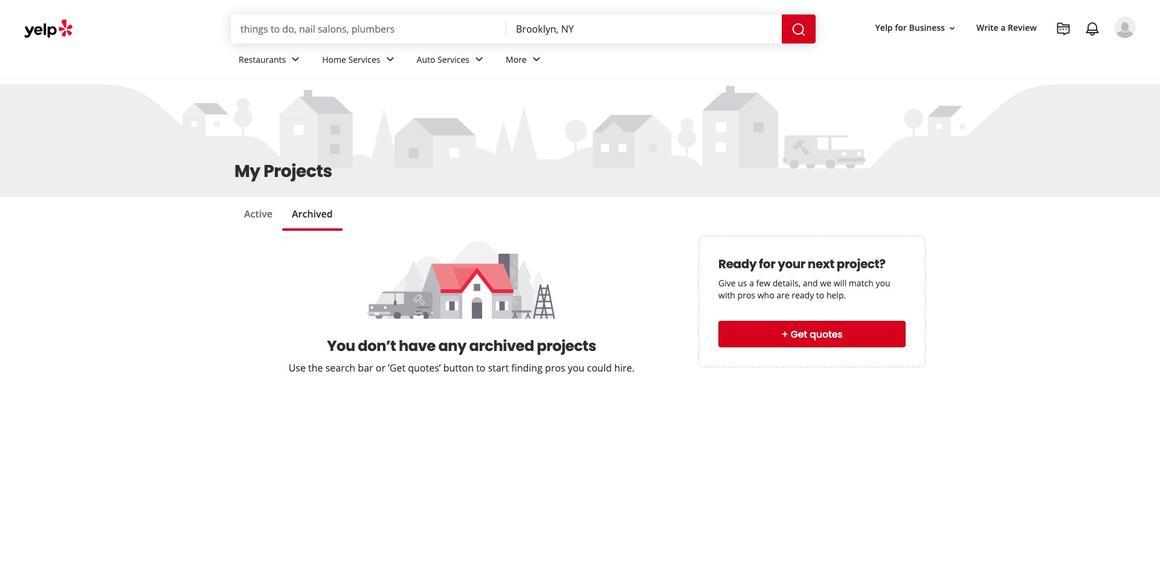 Task type: describe. For each thing, give the bounding box(es) containing it.
+ get quotes button
[[719, 321, 906, 348]]

to inside you don't have any archived projects use the search bar or 'get quotes' button to start finding pros you could hire.
[[476, 361, 486, 375]]

give
[[719, 277, 736, 289]]

quotes'
[[408, 361, 441, 375]]

+ get quotes
[[782, 327, 843, 341]]

home services
[[322, 54, 380, 65]]

we
[[820, 277, 832, 289]]

who
[[758, 289, 775, 301]]

search image
[[792, 22, 806, 37]]

24 chevron down v2 image for restaurants
[[288, 52, 303, 67]]

with
[[719, 289, 736, 301]]

services for auto services
[[438, 54, 470, 65]]

auto services
[[417, 54, 470, 65]]

yelp
[[875, 22, 893, 34]]

write a review link
[[972, 17, 1042, 39]]

user actions element
[[866, 15, 1153, 89]]

review
[[1008, 22, 1037, 34]]

any
[[438, 336, 467, 356]]

ready
[[792, 289, 814, 301]]

or
[[376, 361, 386, 375]]

could
[[587, 361, 612, 375]]

have
[[399, 336, 436, 356]]

jeremy m. image
[[1114, 16, 1136, 38]]

notifications image
[[1085, 22, 1100, 36]]

next
[[808, 256, 835, 273]]

+
[[782, 327, 788, 341]]

quotes
[[810, 327, 843, 341]]

projects
[[264, 160, 332, 183]]

pros inside you don't have any archived projects use the search bar or 'get quotes' button to start finding pros you could hire.
[[545, 361, 566, 375]]

a inside ready for your next project? give us a few details, and we will match you with pros who are ready to help.
[[750, 277, 754, 289]]

get
[[791, 327, 808, 341]]

business
[[909, 22, 945, 34]]

hire.
[[614, 361, 635, 375]]

24 chevron down v2 image for auto services
[[472, 52, 487, 67]]

use
[[289, 361, 306, 375]]

restaurants link
[[229, 44, 313, 79]]

your
[[778, 256, 806, 273]]

you inside you don't have any archived projects use the search bar or 'get quotes' button to start finding pros you could hire.
[[568, 361, 585, 375]]

services for home services
[[348, 54, 380, 65]]

write a review
[[977, 22, 1037, 34]]

active
[[244, 207, 273, 221]]

ready
[[719, 256, 757, 273]]



Task type: locate. For each thing, give the bounding box(es) containing it.
0 horizontal spatial pros
[[545, 361, 566, 375]]

24 chevron down v2 image inside restaurants link
[[288, 52, 303, 67]]

business categories element
[[229, 44, 1136, 79]]

1 vertical spatial you
[[568, 361, 585, 375]]

home
[[322, 54, 346, 65]]

us
[[738, 277, 747, 289]]

24 chevron down v2 image inside auto services link
[[472, 52, 487, 67]]

0 vertical spatial to
[[816, 289, 825, 301]]

you
[[876, 277, 891, 289], [568, 361, 585, 375]]

you inside ready for your next project? give us a few details, and we will match you with pros who are ready to help.
[[876, 277, 891, 289]]

to left start
[[476, 361, 486, 375]]

will
[[834, 277, 847, 289]]

ready for your next project? give us a few details, and we will match you with pros who are ready to help.
[[719, 256, 891, 301]]

home services link
[[313, 44, 407, 79]]

and
[[803, 277, 818, 289]]

match
[[849, 277, 874, 289]]

2 none field from the left
[[506, 15, 782, 44]]

a
[[1001, 22, 1006, 34], [750, 277, 754, 289]]

'get
[[388, 361, 406, 375]]

for inside ready for your next project? give us a few details, and we will match you with pros who are ready to help.
[[759, 256, 776, 273]]

0 horizontal spatial a
[[750, 277, 754, 289]]

archived
[[469, 336, 534, 356]]

1 horizontal spatial a
[[1001, 22, 1006, 34]]

button
[[443, 361, 474, 375]]

details,
[[773, 277, 801, 289]]

you
[[327, 336, 355, 356]]

1 services from the left
[[348, 54, 380, 65]]

1 horizontal spatial you
[[876, 277, 891, 289]]

1 horizontal spatial services
[[438, 54, 470, 65]]

services right "auto"
[[438, 54, 470, 65]]

finding
[[511, 361, 543, 375]]

start
[[488, 361, 509, 375]]

projects
[[537, 336, 596, 356]]

for right yelp
[[895, 22, 907, 34]]

pros
[[738, 289, 755, 301], [545, 361, 566, 375]]

services inside "home services" link
[[348, 54, 380, 65]]

search
[[326, 361, 355, 375]]

1 vertical spatial a
[[750, 277, 754, 289]]

you right match
[[876, 277, 891, 289]]

help.
[[827, 289, 846, 301]]

24 chevron down v2 image left "auto"
[[383, 52, 397, 67]]

1 vertical spatial for
[[759, 256, 776, 273]]

services right home on the top left of the page
[[348, 54, 380, 65]]

24 chevron down v2 image
[[288, 52, 303, 67], [383, 52, 397, 67], [472, 52, 487, 67]]

archived
[[292, 207, 333, 221]]

auto
[[417, 54, 435, 65]]

restaurants
[[239, 54, 286, 65]]

project?
[[837, 256, 886, 273]]

for for yelp
[[895, 22, 907, 34]]

more
[[506, 54, 527, 65]]

my projects
[[235, 160, 332, 183]]

services inside auto services link
[[438, 54, 470, 65]]

0 vertical spatial a
[[1001, 22, 1006, 34]]

0 horizontal spatial 24 chevron down v2 image
[[288, 52, 303, 67]]

the
[[308, 361, 323, 375]]

for
[[895, 22, 907, 34], [759, 256, 776, 273]]

24 chevron down v2 image
[[529, 52, 544, 67]]

1 vertical spatial pros
[[545, 361, 566, 375]]

16 chevron down v2 image
[[948, 23, 957, 33]]

yelp for business button
[[871, 17, 962, 39]]

1 vertical spatial to
[[476, 361, 486, 375]]

None field
[[231, 15, 506, 44], [506, 15, 782, 44]]

you don't have any archived projects use the search bar or 'get quotes' button to start finding pros you could hire.
[[289, 336, 635, 375]]

none field things to do, nail salons, plumbers
[[231, 15, 506, 44]]

0 horizontal spatial for
[[759, 256, 776, 273]]

0 horizontal spatial services
[[348, 54, 380, 65]]

things to do, nail salons, plumbers text field
[[231, 15, 506, 44]]

yelp for business
[[875, 22, 945, 34]]

are
[[777, 289, 790, 301]]

more link
[[496, 44, 553, 79]]

2 services from the left
[[438, 54, 470, 65]]

a right write
[[1001, 22, 1006, 34]]

2 24 chevron down v2 image from the left
[[383, 52, 397, 67]]

address, neighborhood, city, state or zip text field
[[506, 15, 782, 44]]

don't
[[358, 336, 396, 356]]

24 chevron down v2 image inside "home services" link
[[383, 52, 397, 67]]

for for ready
[[759, 256, 776, 273]]

0 vertical spatial pros
[[738, 289, 755, 301]]

pros inside ready for your next project? give us a few details, and we will match you with pros who are ready to help.
[[738, 289, 755, 301]]

for inside button
[[895, 22, 907, 34]]

1 24 chevron down v2 image from the left
[[288, 52, 303, 67]]

a right 'us'
[[750, 277, 754, 289]]

1 horizontal spatial to
[[816, 289, 825, 301]]

1 horizontal spatial pros
[[738, 289, 755, 301]]

for up few
[[759, 256, 776, 273]]

1 none field from the left
[[231, 15, 506, 44]]

pros down 'us'
[[738, 289, 755, 301]]

to inside ready for your next project? give us a few details, and we will match you with pros who are ready to help.
[[816, 289, 825, 301]]

1 horizontal spatial for
[[895, 22, 907, 34]]

to
[[816, 289, 825, 301], [476, 361, 486, 375]]

archived tab panel
[[235, 231, 926, 236]]

tab list
[[235, 207, 343, 231]]

my
[[235, 160, 260, 183]]

write
[[977, 22, 999, 34]]

0 vertical spatial you
[[876, 277, 891, 289]]

projects image
[[1056, 22, 1071, 36]]

24 chevron down v2 image for home services
[[383, 52, 397, 67]]

you left could
[[568, 361, 585, 375]]

bar
[[358, 361, 373, 375]]

24 chevron down v2 image right restaurants
[[288, 52, 303, 67]]

to down we
[[816, 289, 825, 301]]

few
[[756, 277, 771, 289]]

2 horizontal spatial 24 chevron down v2 image
[[472, 52, 487, 67]]

0 vertical spatial for
[[895, 22, 907, 34]]

None search field
[[231, 15, 816, 44]]

auto services link
[[407, 44, 496, 79]]

0 horizontal spatial you
[[568, 361, 585, 375]]

tab list containing active
[[235, 207, 343, 231]]

1 horizontal spatial 24 chevron down v2 image
[[383, 52, 397, 67]]

0 horizontal spatial to
[[476, 361, 486, 375]]

3 24 chevron down v2 image from the left
[[472, 52, 487, 67]]

services
[[348, 54, 380, 65], [438, 54, 470, 65]]

pros down the projects
[[545, 361, 566, 375]]

24 chevron down v2 image right auto services
[[472, 52, 487, 67]]

none field address, neighborhood, city, state or zip
[[506, 15, 782, 44]]



Task type: vqa. For each thing, say whether or not it's contained in the screenshot.
second 24 chevron down v2 icon
yes



